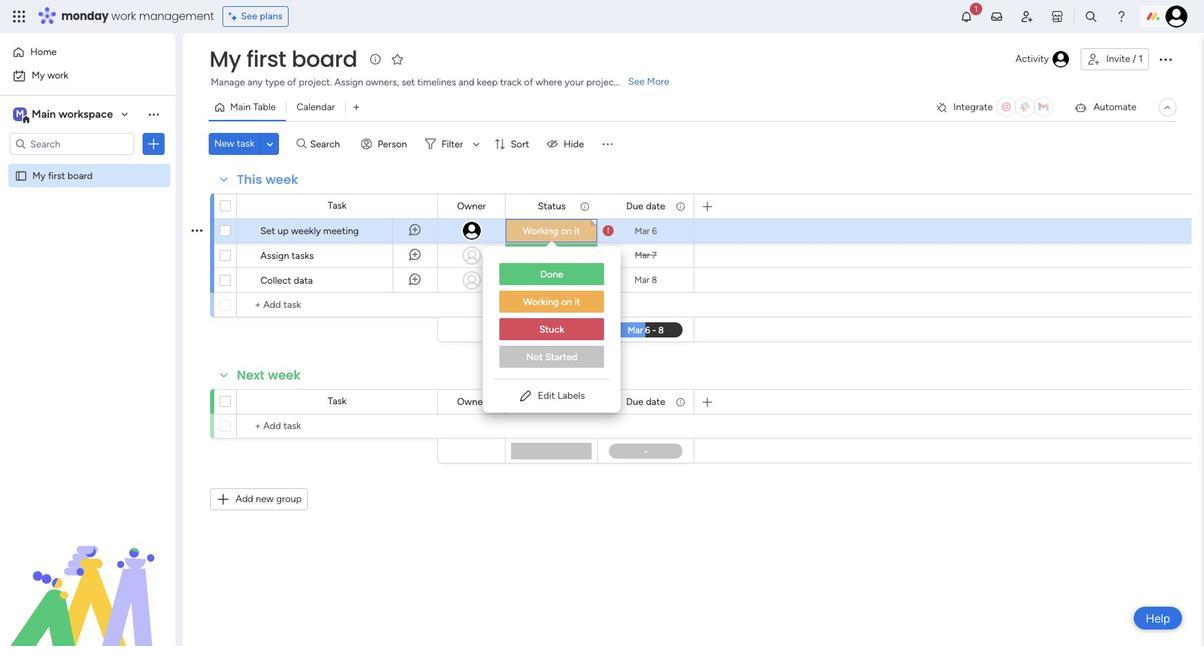 Task type: locate. For each thing, give the bounding box(es) containing it.
task up + add task text box
[[328, 395, 347, 407]]

my first board down search in workspace field
[[32, 169, 93, 181]]

1 vertical spatial mar
[[635, 250, 650, 260]]

main
[[230, 101, 251, 113], [32, 107, 56, 121]]

1 vertical spatial work
[[47, 70, 68, 81]]

done up 'done' option
[[540, 249, 563, 261]]

this
[[237, 171, 262, 188]]

2 column information image from the left
[[675, 201, 686, 212]]

hide button
[[542, 133, 592, 155]]

my down home
[[32, 70, 45, 81]]

work right monday
[[111, 8, 136, 24]]

0 vertical spatial stuck
[[539, 274, 564, 286]]

mar
[[635, 226, 650, 236], [635, 250, 650, 260], [634, 275, 650, 285]]

2 due from the top
[[626, 396, 644, 408]]

assign tasks
[[260, 250, 314, 262]]

working on it option
[[500, 291, 604, 314]]

1 vertical spatial assign
[[260, 250, 289, 262]]

0 horizontal spatial see
[[241, 10, 257, 22]]

arrow down image
[[468, 136, 485, 152]]

1 horizontal spatial board
[[292, 43, 357, 74]]

person button
[[356, 133, 415, 155]]

0 horizontal spatial first
[[48, 169, 65, 181]]

mar for mar 6
[[635, 226, 650, 236]]

0 horizontal spatial column information image
[[579, 201, 590, 212]]

1 vertical spatial status
[[538, 396, 566, 408]]

done up working on it option
[[540, 269, 563, 280]]

0 horizontal spatial work
[[47, 70, 68, 81]]

edit labels
[[538, 390, 585, 402]]

working on it inside option
[[523, 296, 581, 308]]

1 task from the top
[[328, 200, 347, 212]]

1 vertical spatial my first board
[[32, 169, 93, 181]]

working on it down 'done' option
[[523, 296, 581, 308]]

1 of from the left
[[287, 76, 296, 88]]

new
[[256, 493, 274, 505]]

2 stuck from the top
[[539, 324, 564, 336]]

0 horizontal spatial my first board
[[32, 169, 93, 181]]

it left the v2 overdue deadline image
[[574, 225, 580, 237]]

0 vertical spatial status field
[[534, 199, 569, 214]]

main left table
[[230, 101, 251, 113]]

1 vertical spatial board
[[68, 169, 93, 181]]

1 vertical spatial owner field
[[454, 394, 490, 410]]

week for this week
[[266, 171, 298, 188]]

1 column information image from the left
[[579, 397, 590, 408]]

mar left 8
[[634, 275, 650, 285]]

not started
[[526, 351, 578, 363]]

workspace options image
[[147, 107, 161, 121]]

week inside 'field'
[[266, 171, 298, 188]]

options image
[[147, 137, 161, 151], [192, 213, 203, 248]]

0 vertical spatial assign
[[334, 76, 363, 88]]

column information image
[[579, 201, 590, 212], [675, 201, 686, 212]]

mar 7
[[635, 250, 657, 260]]

next week
[[237, 367, 301, 384]]

0 horizontal spatial main
[[32, 107, 56, 121]]

2 date from the top
[[646, 396, 665, 408]]

invite members image
[[1020, 10, 1034, 23]]

home option
[[8, 41, 167, 63]]

management
[[139, 8, 214, 24]]

1 vertical spatial working
[[523, 296, 559, 308]]

1 owner from the top
[[457, 200, 486, 212]]

it down 'done' option
[[575, 296, 581, 308]]

1 vertical spatial due date
[[626, 396, 665, 408]]

mar left 7
[[635, 250, 650, 260]]

my first board
[[209, 43, 357, 74], [32, 169, 93, 181]]

column information image
[[579, 397, 590, 408], [675, 397, 686, 408]]

board down search in workspace field
[[68, 169, 93, 181]]

1 vertical spatial it
[[575, 296, 581, 308]]

mar left 6
[[635, 226, 650, 236]]

of right 'type'
[[287, 76, 296, 88]]

0 vertical spatial mar
[[635, 226, 650, 236]]

date
[[646, 200, 665, 212], [646, 396, 665, 408]]

task up meeting
[[328, 200, 347, 212]]

set up weekly meeting
[[260, 225, 359, 237]]

1 horizontal spatial column information image
[[675, 201, 686, 212]]

workspace image
[[13, 107, 27, 122]]

1 due date from the top
[[626, 200, 665, 212]]

manage
[[211, 76, 245, 88]]

week right next
[[268, 367, 301, 384]]

1 horizontal spatial options image
[[192, 213, 203, 248]]

assign up the 'collect'
[[260, 250, 289, 262]]

0 vertical spatial options image
[[147, 137, 161, 151]]

monday marketplace image
[[1051, 10, 1064, 23]]

menu image
[[601, 137, 614, 151]]

2 status from the top
[[538, 396, 566, 408]]

my right public board icon
[[32, 169, 46, 181]]

board up "project."
[[292, 43, 357, 74]]

option
[[0, 163, 176, 166]]

status
[[538, 200, 566, 212], [538, 396, 566, 408]]

working down 'done' option
[[523, 296, 559, 308]]

due up mar 6
[[626, 200, 644, 212]]

1 status from the top
[[538, 200, 566, 212]]

0 horizontal spatial of
[[287, 76, 296, 88]]

1 due date field from the top
[[623, 199, 669, 214]]

owner field for next week
[[454, 394, 490, 410]]

Owner field
[[454, 199, 490, 214], [454, 394, 490, 410]]

new
[[214, 138, 234, 150]]

done inside option
[[540, 269, 563, 280]]

1 vertical spatial status field
[[534, 394, 569, 410]]

1 horizontal spatial of
[[524, 76, 533, 88]]

0 horizontal spatial column information image
[[579, 397, 590, 408]]

0 vertical spatial due date field
[[623, 199, 669, 214]]

2 due date from the top
[[626, 396, 665, 408]]

2 column information image from the left
[[675, 397, 686, 408]]

0 horizontal spatial board
[[68, 169, 93, 181]]

where
[[536, 76, 562, 88]]

status field down not started option
[[534, 394, 569, 410]]

first down search in workspace field
[[48, 169, 65, 181]]

1 horizontal spatial see
[[628, 76, 645, 87]]

my up manage
[[209, 43, 241, 74]]

see plans
[[241, 10, 283, 22]]

Search in workspace field
[[29, 136, 115, 152]]

owner
[[457, 200, 486, 212], [457, 396, 486, 408]]

see left more
[[628, 76, 645, 87]]

filter
[[442, 138, 463, 150]]

1 vertical spatial date
[[646, 396, 665, 408]]

working up 'done' option
[[523, 225, 559, 237]]

0 vertical spatial first
[[246, 43, 286, 74]]

column information image for status
[[579, 397, 590, 408]]

0 vertical spatial work
[[111, 8, 136, 24]]

angle down image
[[267, 139, 273, 149]]

0 vertical spatial see
[[241, 10, 257, 22]]

new task button
[[209, 133, 260, 155]]

add to favorites image
[[390, 52, 404, 66]]

week right "this"
[[266, 171, 298, 188]]

0 vertical spatial due
[[626, 200, 644, 212]]

column information image for status
[[579, 201, 590, 212]]

Search field
[[307, 134, 348, 154]]

work
[[111, 8, 136, 24], [47, 70, 68, 81]]

on down 'done' option
[[561, 296, 572, 308]]

0 vertical spatial task
[[328, 200, 347, 212]]

work inside option
[[47, 70, 68, 81]]

my work option
[[8, 65, 167, 87]]

working on it
[[523, 225, 580, 237], [523, 296, 581, 308]]

working inside working on it option
[[523, 296, 559, 308]]

my first board up 'type'
[[209, 43, 357, 74]]

1 vertical spatial working on it
[[523, 296, 581, 308]]

weekly
[[291, 225, 321, 237]]

calendar
[[297, 101, 335, 113]]

1 vertical spatial owner
[[457, 396, 486, 408]]

due right labels
[[626, 396, 644, 408]]

due date
[[626, 200, 665, 212], [626, 396, 665, 408]]

1 vertical spatial see
[[628, 76, 645, 87]]

My first board field
[[206, 43, 361, 74]]

0 vertical spatial owner
[[457, 200, 486, 212]]

new task
[[214, 138, 255, 150]]

main right workspace image
[[32, 107, 56, 121]]

on
[[561, 225, 572, 237], [561, 296, 572, 308]]

collect data
[[260, 275, 313, 287]]

0 vertical spatial on
[[561, 225, 572, 237]]

0 vertical spatial status
[[538, 200, 566, 212]]

collapse board header image
[[1162, 102, 1173, 113]]

week
[[266, 171, 298, 188], [268, 367, 301, 384]]

working on it up 'done' option
[[523, 225, 580, 237]]

1 horizontal spatial my first board
[[209, 43, 357, 74]]

stuck up working on it option
[[539, 274, 564, 286]]

week inside field
[[268, 367, 301, 384]]

status down "hide" popup button on the top left of the page
[[538, 200, 566, 212]]

1 column information image from the left
[[579, 201, 590, 212]]

1 horizontal spatial work
[[111, 8, 136, 24]]

my first board inside list box
[[32, 169, 93, 181]]

edit labels button
[[494, 385, 610, 407]]

first up 'type'
[[246, 43, 286, 74]]

task for next week
[[328, 395, 347, 407]]

0 vertical spatial owner field
[[454, 199, 490, 214]]

timelines
[[417, 76, 456, 88]]

meeting
[[323, 225, 359, 237]]

board
[[292, 43, 357, 74], [68, 169, 93, 181]]

assign
[[334, 76, 363, 88], [260, 250, 289, 262]]

1 vertical spatial due
[[626, 396, 644, 408]]

list box containing done
[[483, 252, 621, 379]]

1 vertical spatial done
[[540, 269, 563, 280]]

due
[[626, 200, 644, 212], [626, 396, 644, 408]]

help button
[[1134, 607, 1182, 630]]

owners,
[[366, 76, 399, 88]]

2 vertical spatial mar
[[634, 275, 650, 285]]

stuck
[[539, 274, 564, 286], [539, 324, 564, 336]]

next
[[237, 367, 265, 384]]

workspace
[[58, 107, 113, 121]]

1 vertical spatial task
[[328, 395, 347, 407]]

my
[[209, 43, 241, 74], [32, 70, 45, 81], [32, 169, 46, 181]]

1 vertical spatial stuck
[[539, 324, 564, 336]]

invite / 1 button
[[1081, 48, 1149, 70]]

1 horizontal spatial column information image
[[675, 397, 686, 408]]

of
[[287, 76, 296, 88], [524, 76, 533, 88]]

status field down "hide" popup button on the top left of the page
[[534, 199, 569, 214]]

1 vertical spatial on
[[561, 296, 572, 308]]

2 owner from the top
[[457, 396, 486, 408]]

my inside my first board list box
[[32, 169, 46, 181]]

stuck inside option
[[539, 324, 564, 336]]

integrate button
[[930, 93, 1063, 122]]

7
[[652, 250, 657, 260]]

monday work management
[[61, 8, 214, 24]]

0 vertical spatial done
[[540, 249, 563, 261]]

2 on from the top
[[561, 296, 572, 308]]

0 vertical spatial my first board
[[209, 43, 357, 74]]

1 horizontal spatial first
[[246, 43, 286, 74]]

0 vertical spatial date
[[646, 200, 665, 212]]

mar for mar 8
[[634, 275, 650, 285]]

status down not started option
[[538, 396, 566, 408]]

stuck down working on it option
[[539, 324, 564, 336]]

see
[[241, 10, 257, 22], [628, 76, 645, 87]]

of right track at the top
[[524, 76, 533, 88]]

not
[[526, 351, 543, 363]]

1 horizontal spatial main
[[230, 101, 251, 113]]

1 due from the top
[[626, 200, 644, 212]]

assign up the add view icon
[[334, 76, 363, 88]]

column information image for due date
[[675, 397, 686, 408]]

1 vertical spatial first
[[48, 169, 65, 181]]

1 vertical spatial due date field
[[623, 394, 669, 410]]

see left plans
[[241, 10, 257, 22]]

week for next week
[[268, 367, 301, 384]]

0 vertical spatial due date
[[626, 200, 665, 212]]

0 vertical spatial week
[[266, 171, 298, 188]]

1 owner field from the top
[[454, 199, 490, 214]]

1 vertical spatial week
[[268, 367, 301, 384]]

Status field
[[534, 199, 569, 214], [534, 394, 569, 410]]

2 owner field from the top
[[454, 394, 490, 410]]

working
[[523, 225, 559, 237], [523, 296, 559, 308]]

keep
[[477, 76, 498, 88]]

v2 overdue deadline image
[[603, 224, 614, 237]]

Due date field
[[623, 199, 669, 214], [623, 394, 669, 410]]

invite / 1
[[1106, 53, 1143, 65]]

owner for this week
[[457, 200, 486, 212]]

main inside button
[[230, 101, 251, 113]]

2 task from the top
[[328, 395, 347, 407]]

work down home
[[47, 70, 68, 81]]

see inside button
[[241, 10, 257, 22]]

list box
[[483, 252, 621, 379]]

on left the v2 overdue deadline image
[[561, 225, 572, 237]]

main for main table
[[230, 101, 251, 113]]

it
[[574, 225, 580, 237], [575, 296, 581, 308]]

main inside 'workspace selection' element
[[32, 107, 56, 121]]



Task type: vqa. For each thing, say whether or not it's contained in the screenshot.
Status Field
yes



Task type: describe. For each thing, give the bounding box(es) containing it.
person
[[378, 138, 407, 150]]

owner field for this week
[[454, 199, 490, 214]]

any
[[248, 76, 263, 88]]

mar for mar 7
[[635, 250, 650, 260]]

home
[[30, 46, 57, 58]]

+ Add task text field
[[244, 297, 431, 313]]

help image
[[1115, 10, 1129, 23]]

up
[[278, 225, 289, 237]]

6
[[652, 226, 657, 236]]

main table button
[[209, 96, 286, 119]]

board inside list box
[[68, 169, 93, 181]]

due for 1st due date field from the bottom of the page
[[626, 396, 644, 408]]

this week
[[237, 171, 298, 188]]

0 horizontal spatial options image
[[147, 137, 161, 151]]

set
[[260, 225, 275, 237]]

hide
[[564, 138, 584, 150]]

see more
[[628, 76, 669, 87]]

monday
[[61, 8, 109, 24]]

mar 8
[[634, 275, 657, 285]]

lottie animation element
[[0, 507, 176, 646]]

due date for 1st due date field from the bottom of the page
[[626, 396, 665, 408]]

due for 2nd due date field from the bottom
[[626, 200, 644, 212]]

mar 6
[[635, 226, 657, 236]]

started
[[545, 351, 578, 363]]

first inside my first board list box
[[48, 169, 65, 181]]

m
[[16, 108, 24, 120]]

+ Add task text field
[[244, 418, 431, 435]]

stuck option
[[500, 318, 604, 342]]

add new group button
[[210, 488, 308, 511]]

8
[[652, 275, 657, 285]]

main for main workspace
[[32, 107, 56, 121]]

owner for next week
[[457, 396, 486, 408]]

project.
[[299, 76, 332, 88]]

lottie animation image
[[0, 507, 176, 646]]

0 vertical spatial it
[[574, 225, 580, 237]]

1 horizontal spatial assign
[[334, 76, 363, 88]]

sort button
[[489, 133, 538, 155]]

1 status field from the top
[[534, 199, 569, 214]]

2 of from the left
[[524, 76, 533, 88]]

update feed image
[[990, 10, 1004, 23]]

/
[[1133, 53, 1137, 65]]

my first board list box
[[0, 161, 176, 373]]

select product image
[[12, 10, 26, 23]]

type
[[265, 76, 285, 88]]

show board description image
[[367, 52, 384, 66]]

see more link
[[627, 75, 671, 89]]

home link
[[8, 41, 167, 63]]

public board image
[[14, 169, 28, 182]]

see for see plans
[[241, 10, 257, 22]]

automate button
[[1069, 96, 1142, 119]]

main table
[[230, 101, 276, 113]]

invite
[[1106, 53, 1131, 65]]

1 on from the top
[[561, 225, 572, 237]]

due date for 2nd due date field from the bottom
[[626, 200, 665, 212]]

task
[[237, 138, 255, 150]]

see plans button
[[222, 6, 289, 27]]

1 vertical spatial options image
[[192, 213, 203, 248]]

integrate
[[953, 101, 993, 113]]

0 vertical spatial working on it
[[523, 225, 580, 237]]

2 status field from the top
[[534, 394, 569, 410]]

0 horizontal spatial assign
[[260, 250, 289, 262]]

work for my
[[47, 70, 68, 81]]

add
[[236, 493, 253, 505]]

your
[[565, 76, 584, 88]]

column information image for due date
[[675, 201, 686, 212]]

my work link
[[8, 65, 167, 87]]

notifications image
[[960, 10, 974, 23]]

it inside working on it option
[[575, 296, 581, 308]]

0 vertical spatial board
[[292, 43, 357, 74]]

done option
[[500, 263, 604, 287]]

sort
[[511, 138, 529, 150]]

kendall parks image
[[1166, 6, 1188, 28]]

not started option
[[500, 346, 604, 369]]

on inside option
[[561, 296, 572, 308]]

search everything image
[[1084, 10, 1098, 23]]

edit
[[538, 390, 555, 402]]

1 stuck from the top
[[539, 274, 564, 286]]

calendar button
[[286, 96, 345, 119]]

filter button
[[420, 133, 485, 155]]

help
[[1146, 611, 1171, 625]]

1
[[1139, 53, 1143, 65]]

add new group
[[236, 493, 302, 505]]

1 date from the top
[[646, 200, 665, 212]]

tasks
[[292, 250, 314, 262]]

group
[[276, 493, 302, 505]]

labels
[[558, 390, 585, 402]]

data
[[294, 275, 313, 287]]

options image
[[1157, 51, 1174, 68]]

set
[[402, 76, 415, 88]]

v2 done deadline image
[[603, 249, 614, 262]]

0 vertical spatial working
[[523, 225, 559, 237]]

activity button
[[1010, 48, 1075, 70]]

my inside the my work option
[[32, 70, 45, 81]]

see for see more
[[628, 76, 645, 87]]

automate
[[1094, 101, 1137, 113]]

collect
[[260, 275, 291, 287]]

task for this week
[[328, 200, 347, 212]]

v2 search image
[[297, 136, 307, 152]]

workspace selection element
[[13, 106, 115, 124]]

activity
[[1016, 53, 1049, 65]]

work for monday
[[111, 8, 136, 24]]

1 image
[[970, 1, 982, 16]]

more
[[647, 76, 669, 87]]

This week field
[[234, 171, 302, 189]]

my work
[[32, 70, 68, 81]]

table
[[253, 101, 276, 113]]

and
[[459, 76, 475, 88]]

project
[[586, 76, 618, 88]]

track
[[500, 76, 522, 88]]

add view image
[[354, 102, 359, 113]]

stands.
[[620, 76, 651, 88]]

plans
[[260, 10, 283, 22]]

2 due date field from the top
[[623, 394, 669, 410]]

Next week field
[[234, 367, 304, 384]]

manage any type of project. assign owners, set timelines and keep track of where your project stands.
[[211, 76, 651, 88]]

main workspace
[[32, 107, 113, 121]]



